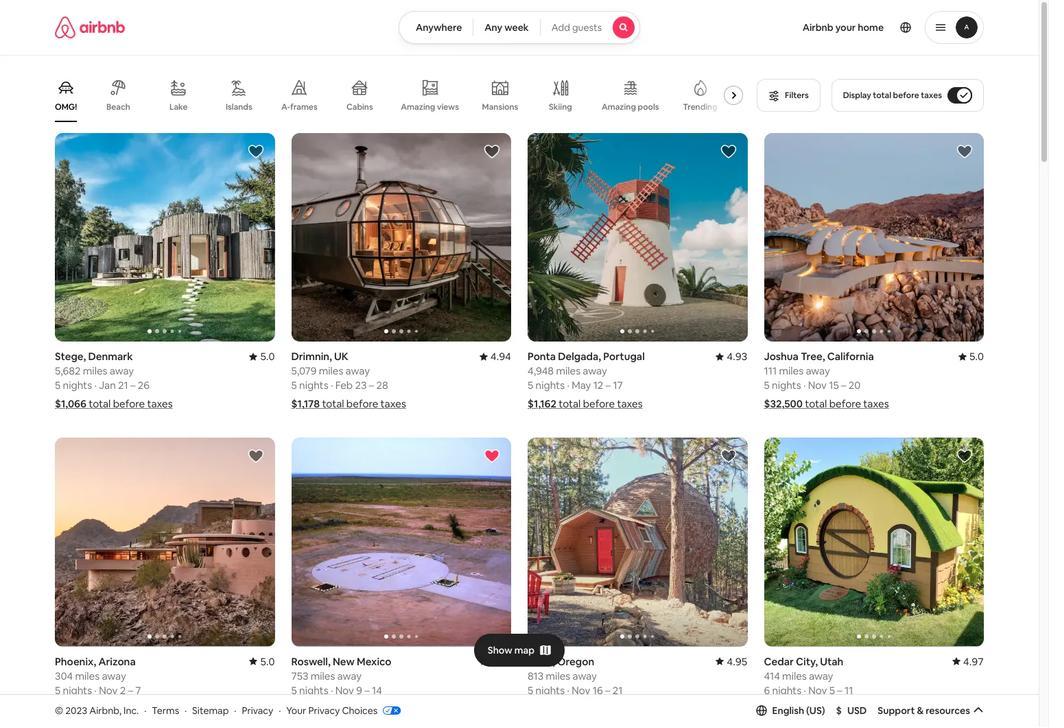 Task type: locate. For each thing, give the bounding box(es) containing it.
· inside cedar city, utah 414 miles away 6 nights · nov 5 – 11 $500 total before taxes
[[804, 685, 807, 698]]

nov left 15
[[809, 379, 827, 392]]

guests
[[573, 21, 602, 34]]

total right "display"
[[874, 90, 892, 101]]

delgada,
[[558, 351, 602, 364]]

total inside joshua tree, california 111 miles away 5 nights · nov 15 – 20 $32,500 total before taxes
[[806, 398, 828, 411]]

add guests button
[[540, 11, 641, 44]]

nights down 813
[[536, 685, 565, 698]]

your
[[287, 705, 307, 717]]

add guests
[[552, 21, 602, 34]]

nov for 111 miles away
[[809, 379, 827, 392]]

5 down 813
[[528, 685, 534, 698]]

· left the 16
[[567, 685, 570, 698]]

total right $1,706
[[324, 703, 346, 716]]

add to wishlist: cedar city, utah image
[[957, 449, 974, 465]]

miles inside roswell, new mexico 753 miles away 5 nights · nov 9 – 14 $1,706 total before taxes
[[311, 670, 335, 683]]

304
[[55, 670, 73, 683]]

– inside bend, oregon 813 miles away 5 nights · nov 16 – 21
[[606, 685, 611, 698]]

away up 12
[[583, 365, 608, 378]]

miles down 'uk'
[[319, 365, 344, 378]]

lake
[[170, 102, 188, 113]]

5 inside roswell, new mexico 753 miles away 5 nights · nov 9 – 14 $1,706 total before taxes
[[292, 685, 297, 698]]

total inside display total before taxes "button"
[[874, 90, 892, 101]]

– right "9"
[[365, 685, 370, 698]]

portugal
[[604, 351, 645, 364]]

21 right the 16
[[613, 685, 623, 698]]

group for bend, oregon
[[528, 438, 748, 648]]

nights
[[63, 379, 92, 392], [299, 379, 329, 392], [536, 379, 565, 392], [773, 379, 802, 392], [63, 685, 92, 698], [299, 685, 329, 698], [536, 685, 565, 698], [773, 685, 802, 698]]

phoenix,
[[55, 656, 96, 669]]

0 vertical spatial 21
[[118, 379, 128, 392]]

ponta delgada, portugal 4,948 miles away 5 nights · may 12 – 17 $1,162 total before taxes
[[528, 351, 645, 411]]

5 inside bend, oregon 813 miles away 5 nights · nov 16 – 21
[[528, 685, 534, 698]]

1 horizontal spatial 5.0 out of 5 average rating image
[[959, 351, 985, 364]]

5 down 4,948
[[528, 379, 534, 392]]

total inside phoenix, arizona 304 miles away 5 nights · nov 2 – 7 $7,475 total before taxes
[[88, 703, 110, 716]]

– left the 11
[[838, 685, 843, 698]]

beach
[[106, 102, 130, 113]]

1 horizontal spatial privacy
[[309, 705, 340, 717]]

uk
[[334, 351, 349, 364]]

joshua tree, california 111 miles away 5 nights · nov 15 – 20 $32,500 total before taxes
[[765, 351, 890, 411]]

total
[[874, 90, 892, 101], [89, 398, 111, 411], [322, 398, 344, 411], [559, 398, 581, 411], [806, 398, 828, 411], [88, 703, 110, 716], [324, 703, 346, 716], [791, 703, 813, 716]]

away down "utah"
[[810, 670, 834, 683]]

any week button
[[473, 11, 541, 44]]

5 down 5,682
[[55, 379, 61, 392]]

5.0 out of 5 average rating image for joshua tree, california 111 miles away 5 nights · nov 15 – 20 $32,500 total before taxes
[[959, 351, 985, 364]]

airbnb your home
[[803, 21, 884, 34]]

total inside the ponta delgada, portugal 4,948 miles away 5 nights · may 12 – 17 $1,162 total before taxes
[[559, 398, 581, 411]]

None search field
[[399, 11, 641, 44]]

nov for 414 miles away
[[809, 685, 828, 698]]

nights down 5,079
[[299, 379, 329, 392]]

terms link
[[152, 705, 179, 717]]

privacy right 'your'
[[309, 705, 340, 717]]

amazing left views
[[401, 101, 436, 112]]

2 privacy from the left
[[309, 705, 340, 717]]

– left 17 at the right bottom
[[606, 379, 611, 392]]

miles down bend,
[[546, 670, 571, 683]]

away down tree,
[[806, 365, 831, 378]]

away down arizona
[[102, 670, 126, 683]]

map
[[515, 645, 535, 657]]

before down 23
[[347, 398, 379, 411]]

17
[[613, 379, 623, 392]]

add to wishlist: stege, denmark image
[[248, 144, 264, 160]]

total right "$500"
[[791, 703, 813, 716]]

taxes inside "button"
[[922, 90, 943, 101]]

· left the feb
[[331, 379, 333, 392]]

5 down 111
[[765, 379, 770, 392]]

before inside the "stege, denmark 5,682 miles away 5 nights · jan 21 – 26 $1,066 total before taxes"
[[113, 398, 145, 411]]

0 horizontal spatial privacy
[[242, 705, 274, 717]]

drimnin,
[[292, 351, 332, 364]]

5 inside drimnin, uk 5,079 miles away 5 nights · feb 23 – 28 $1,178 total before taxes
[[292, 379, 297, 392]]

airbnb,
[[89, 705, 122, 717]]

nights right the 6
[[773, 685, 802, 698]]

5 down 304
[[55, 685, 61, 698]]

total down jan
[[89, 398, 111, 411]]

· right inc.
[[144, 705, 147, 717]]

filters
[[786, 90, 809, 101]]

5 down 753
[[292, 685, 297, 698]]

· inside joshua tree, california 111 miles away 5 nights · nov 15 – 20 $32,500 total before taxes
[[804, 379, 806, 392]]

1 5.0 out of 5 average rating image from the left
[[249, 351, 275, 364]]

group for drimnin, uk
[[292, 133, 512, 342]]

miles down the joshua
[[780, 365, 804, 378]]

1 horizontal spatial 21
[[613, 685, 623, 698]]

nights up $32,500 at bottom right
[[773, 379, 802, 392]]

new
[[333, 656, 355, 669]]

total right 2023
[[88, 703, 110, 716]]

group
[[55, 69, 749, 122], [55, 133, 275, 342], [292, 133, 512, 342], [528, 133, 748, 342], [765, 133, 985, 342], [55, 438, 275, 648], [292, 438, 512, 648], [528, 438, 748, 648], [765, 438, 985, 648]]

· up "english (us)"
[[804, 685, 807, 698]]

0 horizontal spatial 5.0 out of 5 average rating image
[[249, 351, 275, 364]]

nov inside cedar city, utah 414 miles away 6 nights · nov 5 – 11 $500 total before taxes
[[809, 685, 828, 698]]

· inside bend, oregon 813 miles away 5 nights · nov 16 – 21
[[567, 685, 570, 698]]

5 down 5,079
[[292, 379, 297, 392]]

group for joshua tree, california
[[765, 133, 985, 342]]

your
[[836, 21, 856, 34]]

before down '20'
[[830, 398, 862, 411]]

– inside the "stege, denmark 5,682 miles away 5 nights · jan 21 – 26 $1,066 total before taxes"
[[130, 379, 136, 392]]

show map
[[488, 645, 535, 657]]

· up the © 2023 airbnb, inc. ·
[[94, 685, 97, 698]]

support & resources button
[[879, 705, 985, 717]]

miles inside joshua tree, california 111 miles away 5 nights · nov 15 – 20 $32,500 total before taxes
[[780, 365, 804, 378]]

753
[[292, 670, 309, 683]]

nov left the 16
[[572, 685, 591, 698]]

privacy left 'your'
[[242, 705, 274, 717]]

sitemap link
[[192, 705, 229, 717]]

amazing left pools
[[602, 102, 637, 113]]

nights down 5,682
[[63, 379, 92, 392]]

nov up (us)
[[809, 685, 828, 698]]

nov inside roswell, new mexico 753 miles away 5 nights · nov 9 – 14 $1,706 total before taxes
[[336, 685, 354, 698]]

privacy link
[[242, 705, 274, 717]]

before down 12
[[583, 398, 615, 411]]

6
[[765, 685, 771, 698]]

group for roswell, new mexico
[[292, 438, 512, 648]]

before inside phoenix, arizona 304 miles away 5 nights · nov 2 – 7 $7,475 total before taxes
[[112, 703, 144, 716]]

remove from wishlist: roswell, new mexico image
[[484, 449, 501, 465]]

miles down the phoenix,
[[75, 670, 100, 683]]

– left "26"
[[130, 379, 136, 392]]

total inside cedar city, utah 414 miles away 6 nights · nov 5 – 11 $500 total before taxes
[[791, 703, 813, 716]]

before down the 2 at the bottom left of page
[[112, 703, 144, 716]]

nov left "9"
[[336, 685, 354, 698]]

miles up jan
[[83, 365, 107, 378]]

nights up $1,706
[[299, 685, 329, 698]]

away down new
[[338, 670, 362, 683]]

away inside phoenix, arizona 304 miles away 5 nights · nov 2 – 7 $7,475 total before taxes
[[102, 670, 126, 683]]

· up the your privacy choices
[[331, 685, 333, 698]]

5.0 out of 5 average rating image
[[249, 656, 275, 669]]

away up 23
[[346, 365, 370, 378]]

5,682
[[55, 365, 81, 378]]

nov left the 2 at the bottom left of page
[[99, 685, 118, 698]]

anywhere
[[416, 21, 462, 34]]

utah
[[821, 656, 844, 669]]

1 horizontal spatial amazing
[[602, 102, 637, 113]]

terms · sitemap · privacy ·
[[152, 705, 281, 717]]

5.0 out of 5 average rating image
[[249, 351, 275, 364], [959, 351, 985, 364]]

miles down 'roswell,'
[[311, 670, 335, 683]]

away inside bend, oregon 813 miles away 5 nights · nov 16 – 21
[[573, 670, 597, 683]]

· left the privacy link on the left of the page
[[234, 705, 237, 717]]

5.0 for stege, denmark 5,682 miles away 5 nights · jan 21 – 26 $1,066 total before taxes
[[260, 351, 275, 364]]

miles inside cedar city, utah 414 miles away 6 nights · nov 5 – 11 $500 total before taxes
[[783, 670, 807, 683]]

– right 15
[[842, 379, 847, 392]]

4.99 out of 5 average rating image
[[480, 656, 512, 669]]

© 2023 airbnb, inc. ·
[[55, 705, 147, 717]]

total right $32,500 at bottom right
[[806, 398, 828, 411]]

1 vertical spatial 21
[[613, 685, 623, 698]]

0 horizontal spatial 21
[[118, 379, 128, 392]]

– left the 7
[[128, 685, 133, 698]]

stege, denmark 5,682 miles away 5 nights · jan 21 – 26 $1,066 total before taxes
[[55, 351, 173, 411]]

total down may
[[559, 398, 581, 411]]

cedar city, utah 414 miles away 6 nights · nov 5 – 11 $500 total before taxes
[[765, 656, 875, 716]]

5.0 out of 5 average rating image for stege, denmark 5,682 miles away 5 nights · jan 21 – 26 $1,066 total before taxes
[[249, 351, 275, 364]]

add to wishlist: bend, oregon image
[[721, 449, 737, 465]]

miles inside phoenix, arizona 304 miles away 5 nights · nov 2 – 7 $7,475 total before taxes
[[75, 670, 100, 683]]

nights down 304
[[63, 685, 92, 698]]

your privacy choices link
[[287, 705, 401, 718]]

before inside joshua tree, california 111 miles away 5 nights · nov 15 – 20 $32,500 total before taxes
[[830, 398, 862, 411]]

total inside drimnin, uk 5,079 miles away 5 nights · feb 23 – 28 $1,178 total before taxes
[[322, 398, 344, 411]]

before down "9"
[[349, 703, 381, 716]]

5 inside cedar city, utah 414 miles away 6 nights · nov 5 – 11 $500 total before taxes
[[830, 685, 836, 698]]

english
[[773, 705, 805, 717]]

$ usd
[[837, 705, 868, 717]]

nov for 753 miles away
[[336, 685, 354, 698]]

amazing
[[401, 101, 436, 112], [602, 102, 637, 113]]

– inside phoenix, arizona 304 miles away 5 nights · nov 2 – 7 $7,475 total before taxes
[[128, 685, 133, 698]]

5 inside the ponta delgada, portugal 4,948 miles away 5 nights · may 12 – 17 $1,162 total before taxes
[[528, 379, 534, 392]]

· left may
[[567, 379, 570, 392]]

ponta
[[528, 351, 556, 364]]

miles down city,
[[783, 670, 807, 683]]

miles inside drimnin, uk 5,079 miles away 5 nights · feb 23 – 28 $1,178 total before taxes
[[319, 365, 344, 378]]

before down "26"
[[113, 398, 145, 411]]

add to wishlist: joshua tree, california image
[[957, 144, 974, 160]]

taxes inside cedar city, utah 414 miles away 6 nights · nov 5 – 11 $500 total before taxes
[[850, 703, 875, 716]]

nights inside roswell, new mexico 753 miles away 5 nights · nov 9 – 14 $1,706 total before taxes
[[299, 685, 329, 698]]

taxes inside joshua tree, california 111 miles away 5 nights · nov 15 – 20 $32,500 total before taxes
[[864, 398, 890, 411]]

&
[[918, 705, 924, 717]]

$1,066
[[55, 398, 87, 411]]

total down the feb
[[322, 398, 344, 411]]

bend,
[[528, 656, 556, 669]]

4.94 out of 5 average rating image
[[480, 351, 512, 364]]

–
[[130, 379, 136, 392], [369, 379, 374, 392], [606, 379, 611, 392], [842, 379, 847, 392], [128, 685, 133, 698], [365, 685, 370, 698], [606, 685, 611, 698], [838, 685, 843, 698]]

4.94
[[491, 351, 512, 364]]

stege,
[[55, 351, 86, 364]]

·
[[94, 379, 97, 392], [331, 379, 333, 392], [567, 379, 570, 392], [804, 379, 806, 392], [94, 685, 97, 698], [331, 685, 333, 698], [567, 685, 570, 698], [804, 685, 807, 698], [144, 705, 147, 717], [185, 705, 187, 717], [234, 705, 237, 717], [279, 705, 281, 717]]

amazing for amazing views
[[401, 101, 436, 112]]

2 5.0 out of 5 average rating image from the left
[[959, 351, 985, 364]]

islands
[[226, 102, 252, 113]]

california
[[828, 351, 875, 364]]

before down the 11
[[816, 703, 848, 716]]

amazing for amazing pools
[[602, 102, 637, 113]]

trending
[[684, 102, 718, 113]]

– inside cedar city, utah 414 miles away 6 nights · nov 5 – 11 $500 total before taxes
[[838, 685, 843, 698]]

nov inside joshua tree, california 111 miles away 5 nights · nov 15 – 20 $32,500 total before taxes
[[809, 379, 827, 392]]

any week
[[485, 21, 529, 34]]

21 inside the "stege, denmark 5,682 miles away 5 nights · jan 21 – 26 $1,066 total before taxes"
[[118, 379, 128, 392]]

– right 23
[[369, 379, 374, 392]]

– right the 16
[[606, 685, 611, 698]]

21 right jan
[[118, 379, 128, 392]]

5.0 for phoenix, arizona 304 miles away 5 nights · nov 2 – 7 $7,475 total before taxes
[[260, 656, 275, 669]]

privacy
[[242, 705, 274, 717], [309, 705, 340, 717]]

4.93
[[727, 351, 748, 364]]

before right "display"
[[894, 90, 920, 101]]

nights down 4,948
[[536, 379, 565, 392]]

away down oregon
[[573, 670, 597, 683]]

21
[[118, 379, 128, 392], [613, 685, 623, 698]]

· left jan
[[94, 379, 97, 392]]

taxes
[[922, 90, 943, 101], [147, 398, 173, 411], [381, 398, 406, 411], [618, 398, 643, 411], [864, 398, 890, 411], [146, 703, 172, 716], [383, 703, 408, 716], [850, 703, 875, 716]]

· left 15
[[804, 379, 806, 392]]

group for ponta delgada, portugal
[[528, 133, 748, 342]]

before inside drimnin, uk 5,079 miles away 5 nights · feb 23 – 28 $1,178 total before taxes
[[347, 398, 379, 411]]

28
[[377, 379, 388, 392]]

· inside the "stege, denmark 5,682 miles away 5 nights · jan 21 – 26 $1,066 total before taxes"
[[94, 379, 97, 392]]

miles down delgada,
[[556, 365, 581, 378]]

nights inside joshua tree, california 111 miles away 5 nights · nov 15 – 20 $32,500 total before taxes
[[773, 379, 802, 392]]

away down the denmark
[[110, 365, 134, 378]]

feb
[[336, 379, 353, 392]]

0 horizontal spatial amazing
[[401, 101, 436, 112]]

terms
[[152, 705, 179, 717]]

before inside cedar city, utah 414 miles away 6 nights · nov 5 – 11 $500 total before taxes
[[816, 703, 848, 716]]

before inside the ponta delgada, portugal 4,948 miles away 5 nights · may 12 – 17 $1,162 total before taxes
[[583, 398, 615, 411]]

any
[[485, 21, 503, 34]]

5 left the 11
[[830, 685, 836, 698]]



Task type: describe. For each thing, give the bounding box(es) containing it.
· inside roswell, new mexico 753 miles away 5 nights · nov 9 – 14 $1,706 total before taxes
[[331, 685, 333, 698]]

5,079
[[292, 365, 317, 378]]

taxes inside phoenix, arizona 304 miles away 5 nights · nov 2 – 7 $7,475 total before taxes
[[146, 703, 172, 716]]

miles inside the ponta delgada, portugal 4,948 miles away 5 nights · may 12 – 17 $1,162 total before taxes
[[556, 365, 581, 378]]

support
[[879, 705, 916, 717]]

· inside drimnin, uk 5,079 miles away 5 nights · feb 23 – 28 $1,178 total before taxes
[[331, 379, 333, 392]]

5.0 for joshua tree, california 111 miles away 5 nights · nov 15 – 20 $32,500 total before taxes
[[970, 351, 985, 364]]

group for phoenix, arizona
[[55, 438, 275, 648]]

miles inside the "stege, denmark 5,682 miles away 5 nights · jan 21 – 26 $1,066 total before taxes"
[[83, 365, 107, 378]]

©
[[55, 705, 63, 717]]

$32,500
[[765, 398, 803, 411]]

english (us)
[[773, 705, 826, 717]]

anywhere button
[[399, 11, 474, 44]]

nights inside the "stege, denmark 5,682 miles away 5 nights · jan 21 – 26 $1,066 total before taxes"
[[63, 379, 92, 392]]

nights inside phoenix, arizona 304 miles away 5 nights · nov 2 – 7 $7,475 total before taxes
[[63, 685, 92, 698]]

a-frames
[[281, 102, 318, 113]]

nights inside bend, oregon 813 miles away 5 nights · nov 16 – 21
[[536, 685, 565, 698]]

add to wishlist: ponta delgada, portugal image
[[721, 144, 737, 160]]

amazing views
[[401, 101, 459, 112]]

airbnb
[[803, 21, 834, 34]]

skiing
[[549, 102, 573, 113]]

11
[[845, 685, 854, 698]]

city,
[[797, 656, 819, 669]]

support & resources
[[879, 705, 971, 717]]

14
[[372, 685, 382, 698]]

26
[[138, 379, 150, 392]]

– inside roswell, new mexico 753 miles away 5 nights · nov 9 – 14 $1,706 total before taxes
[[365, 685, 370, 698]]

total inside the "stege, denmark 5,682 miles away 5 nights · jan 21 – 26 $1,066 total before taxes"
[[89, 398, 111, 411]]

16
[[593, 685, 603, 698]]

jan
[[99, 379, 116, 392]]

denmark
[[88, 351, 133, 364]]

cabins
[[347, 102, 373, 113]]

joshua
[[765, 351, 799, 364]]

5 inside phoenix, arizona 304 miles away 5 nights · nov 2 – 7 $7,475 total before taxes
[[55, 685, 61, 698]]

taxes inside the ponta delgada, portugal 4,948 miles away 5 nights · may 12 – 17 $1,162 total before taxes
[[618, 398, 643, 411]]

23
[[355, 379, 367, 392]]

display total before taxes
[[844, 90, 943, 101]]

(us)
[[807, 705, 826, 717]]

4.93 out of 5 average rating image
[[716, 351, 748, 364]]

4,948
[[528, 365, 554, 378]]

frames
[[290, 102, 318, 113]]

drimnin, uk 5,079 miles away 5 nights · feb 23 – 28 $1,178 total before taxes
[[292, 351, 406, 411]]

away inside roswell, new mexico 753 miles away 5 nights · nov 9 – 14 $1,706 total before taxes
[[338, 670, 362, 683]]

sitemap
[[192, 705, 229, 717]]

before inside "button"
[[894, 90, 920, 101]]

taxes inside the "stege, denmark 5,682 miles away 5 nights · jan 21 – 26 $1,066 total before taxes"
[[147, 398, 173, 411]]

english (us) button
[[756, 705, 826, 717]]

tree,
[[801, 351, 826, 364]]

filters button
[[757, 79, 821, 112]]

21 inside bend, oregon 813 miles away 5 nights · nov 16 – 21
[[613, 685, 623, 698]]

total inside roswell, new mexico 753 miles away 5 nights · nov 9 – 14 $1,706 total before taxes
[[324, 703, 346, 716]]

mansions
[[482, 102, 519, 113]]

show map button
[[474, 634, 565, 667]]

5 inside joshua tree, california 111 miles away 5 nights · nov 15 – 20 $32,500 total before taxes
[[765, 379, 770, 392]]

group containing amazing views
[[55, 69, 749, 122]]

views
[[437, 101, 459, 112]]

4.95
[[727, 656, 748, 669]]

1 privacy from the left
[[242, 705, 274, 717]]

$1,706
[[292, 703, 322, 716]]

amazing pools
[[602, 102, 660, 113]]

12
[[594, 379, 604, 392]]

taxes inside roswell, new mexico 753 miles away 5 nights · nov 9 – 14 $1,706 total before taxes
[[383, 703, 408, 716]]

cedar
[[765, 656, 794, 669]]

add to wishlist: drimnin, uk image
[[484, 144, 501, 160]]

a-
[[281, 102, 290, 113]]

group for stege, denmark
[[55, 133, 275, 342]]

– inside the ponta delgada, portugal 4,948 miles away 5 nights · may 12 – 17 $1,162 total before taxes
[[606, 379, 611, 392]]

miles inside bend, oregon 813 miles away 5 nights · nov 16 – 21
[[546, 670, 571, 683]]

away inside the "stege, denmark 5,682 miles away 5 nights · jan 21 – 26 $1,066 total before taxes"
[[110, 365, 134, 378]]

$7,475
[[55, 703, 85, 716]]

add to wishlist: phoenix, arizona image
[[248, 449, 264, 465]]

nights inside cedar city, utah 414 miles away 6 nights · nov 5 – 11 $500 total before taxes
[[773, 685, 802, 698]]

roswell, new mexico 753 miles away 5 nights · nov 9 – 14 $1,706 total before taxes
[[292, 656, 408, 716]]

4.97
[[964, 656, 985, 669]]

813
[[528, 670, 544, 683]]

4.99
[[491, 656, 512, 669]]

display total before taxes button
[[832, 79, 985, 112]]

$1,178
[[292, 398, 320, 411]]

display
[[844, 90, 872, 101]]

2
[[120, 685, 126, 698]]

oregon
[[558, 656, 595, 669]]

away inside joshua tree, california 111 miles away 5 nights · nov 15 – 20 $32,500 total before taxes
[[806, 365, 831, 378]]

nights inside drimnin, uk 5,079 miles away 5 nights · feb 23 – 28 $1,178 total before taxes
[[299, 379, 329, 392]]

· left 'your'
[[279, 705, 281, 717]]

– inside joshua tree, california 111 miles away 5 nights · nov 15 – 20 $32,500 total before taxes
[[842, 379, 847, 392]]

usd
[[848, 705, 868, 717]]

group for cedar city, utah
[[765, 438, 985, 648]]

4.95 out of 5 average rating image
[[716, 656, 748, 669]]

week
[[505, 21, 529, 34]]

nov inside bend, oregon 813 miles away 5 nights · nov 16 – 21
[[572, 685, 591, 698]]

20
[[849, 379, 861, 392]]

nights inside the ponta delgada, portugal 4,948 miles away 5 nights · may 12 – 17 $1,162 total before taxes
[[536, 379, 565, 392]]

nov inside phoenix, arizona 304 miles away 5 nights · nov 2 – 7 $7,475 total before taxes
[[99, 685, 118, 698]]

414
[[765, 670, 781, 683]]

may
[[572, 379, 591, 392]]

· right terms link
[[185, 705, 187, 717]]

$500
[[765, 703, 789, 716]]

airbnb your home link
[[795, 13, 893, 42]]

choices
[[342, 705, 378, 717]]

home
[[859, 21, 884, 34]]

your privacy choices
[[287, 705, 378, 717]]

taxes inside drimnin, uk 5,079 miles away 5 nights · feb 23 – 28 $1,178 total before taxes
[[381, 398, 406, 411]]

inc.
[[124, 705, 139, 717]]

away inside cedar city, utah 414 miles away 6 nights · nov 5 – 11 $500 total before taxes
[[810, 670, 834, 683]]

none search field containing anywhere
[[399, 11, 641, 44]]

· inside the ponta delgada, portugal 4,948 miles away 5 nights · may 12 – 17 $1,162 total before taxes
[[567, 379, 570, 392]]

roswell,
[[292, 656, 331, 669]]

show
[[488, 645, 513, 657]]

before inside roswell, new mexico 753 miles away 5 nights · nov 9 – 14 $1,706 total before taxes
[[349, 703, 381, 716]]

$1,162
[[528, 398, 557, 411]]

away inside drimnin, uk 5,079 miles away 5 nights · feb 23 – 28 $1,178 total before taxes
[[346, 365, 370, 378]]

4.97 out of 5 average rating image
[[953, 656, 985, 669]]

9
[[357, 685, 363, 698]]

profile element
[[657, 0, 985, 55]]

5 inside the "stege, denmark 5,682 miles away 5 nights · jan 21 – 26 $1,066 total before taxes"
[[55, 379, 61, 392]]

add
[[552, 21, 571, 34]]

· inside phoenix, arizona 304 miles away 5 nights · nov 2 – 7 $7,475 total before taxes
[[94, 685, 97, 698]]

– inside drimnin, uk 5,079 miles away 5 nights · feb 23 – 28 $1,178 total before taxes
[[369, 379, 374, 392]]

away inside the ponta delgada, portugal 4,948 miles away 5 nights · may 12 – 17 $1,162 total before taxes
[[583, 365, 608, 378]]



Task type: vqa. For each thing, say whether or not it's contained in the screenshot.
4.95
yes



